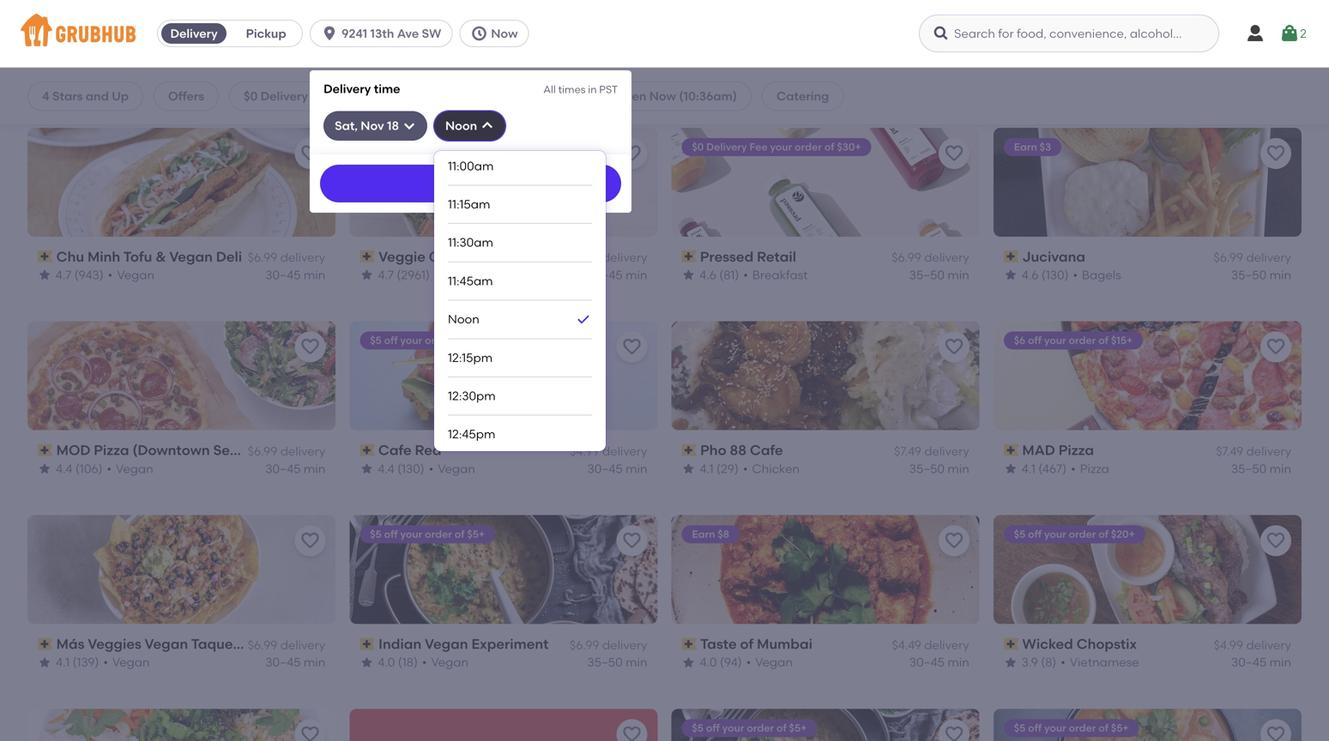 Task type: locate. For each thing, give the bounding box(es) containing it.
30–45 min for veggie grill
[[587, 268, 647, 282]]

4.6 (130)
[[1022, 268, 1069, 282]]

1 vertical spatial $4.99 delivery
[[1214, 638, 1291, 652]]

subscription pass image left taste
[[682, 638, 697, 650]]

all
[[543, 83, 556, 96]]

4.7 (943)
[[56, 268, 104, 282]]

indian
[[378, 636, 421, 653]]

0 horizontal spatial svg image
[[321, 25, 338, 42]]

4.0 left (18) on the bottom left of the page
[[378, 655, 395, 670]]

$6 off your order of $15+
[[1014, 334, 1133, 347]]

1 4.4 from the left
[[56, 461, 72, 476]]

• vegan down indian vegan experiment at the left of the page
[[422, 655, 469, 670]]

star icon image for taste of mumbai
[[682, 656, 695, 670]]

min for chu minh tofu & vegan deli
[[304, 268, 325, 282]]

of
[[824, 141, 835, 153], [455, 334, 465, 347], [1098, 334, 1109, 347], [455, 528, 465, 541], [1099, 528, 1109, 541], [740, 636, 754, 653], [777, 722, 787, 734], [1099, 722, 1109, 734]]

$6.99
[[248, 250, 277, 265], [892, 250, 921, 265], [1214, 250, 1243, 265], [248, 444, 277, 459], [248, 638, 277, 652], [570, 638, 599, 652]]

0 vertical spatial now
[[491, 26, 518, 41]]

noon up "12:15pm"
[[448, 312, 479, 327]]

1 horizontal spatial $4.99 delivery
[[1214, 638, 1291, 652]]

35–50
[[909, 268, 945, 282], [1231, 268, 1267, 282], [909, 461, 945, 476], [1231, 461, 1267, 476], [587, 655, 623, 670]]

chicken
[[752, 461, 800, 476]]

pizza up the (106)
[[94, 442, 129, 459]]

(467)
[[1038, 461, 1067, 476]]

$6.99 for pressed retail
[[892, 250, 921, 265]]

$30+
[[837, 141, 861, 153]]

minh
[[87, 248, 120, 265]]

• right (29)
[[743, 461, 748, 476]]

star icon image left 4.4 (106)
[[38, 462, 51, 476]]

• vegan down grill
[[434, 268, 480, 282]]

1 horizontal spatial 4.4
[[378, 461, 394, 476]]

4.1 down the más
[[56, 655, 70, 670]]

off down 4.4 (130)
[[384, 528, 398, 541]]

vietnamese
[[1070, 655, 1139, 670]]

4.0
[[378, 655, 395, 670], [700, 655, 717, 670]]

1 horizontal spatial cafe
[[750, 442, 783, 459]]

all times in pst
[[543, 83, 618, 96]]

• vegan for pizza
[[107, 461, 153, 476]]

30–45 for más veggies vegan taqueria
[[265, 655, 301, 670]]

svg image inside 2 button
[[1279, 23, 1300, 44]]

1 horizontal spatial 4.0
[[700, 655, 717, 670]]

mad
[[1022, 442, 1055, 459]]

vegan down the veggies
[[112, 655, 150, 670]]

chu minh tofu & vegan deli
[[56, 248, 242, 265]]

0 horizontal spatial $7.49
[[894, 444, 921, 459]]

2 $7.49 from the left
[[1216, 444, 1243, 459]]

2 horizontal spatial 4.1
[[1022, 461, 1036, 476]]

subscription pass image for más veggies vegan taqueria
[[38, 638, 53, 650]]

4.0 for taste of mumbai
[[700, 655, 717, 670]]

delivery for wicked chopstix
[[1246, 638, 1291, 652]]

update
[[452, 177, 490, 190]]

delivery for veggie grill
[[602, 250, 647, 265]]

• vegan for of
[[746, 655, 793, 670]]

vegan down mumbai
[[755, 655, 793, 670]]

2 horizontal spatial svg image
[[1279, 23, 1300, 44]]

0 horizontal spatial $4.99 delivery
[[570, 444, 647, 459]]

1 horizontal spatial $5+
[[789, 722, 807, 734]]

subscription pass image
[[38, 251, 53, 263], [360, 251, 375, 263], [682, 251, 697, 263], [1004, 251, 1019, 263], [360, 444, 375, 456], [360, 638, 375, 650]]

star icon image for pressed retail
[[682, 268, 695, 282]]

1 horizontal spatial $20+
[[1111, 528, 1135, 541]]

check icon image
[[575, 311, 592, 328]]

• vegan down mod pizza (downtown seattle)
[[107, 461, 153, 476]]

star icon image left "4.7 (943)"
[[38, 268, 51, 282]]

$6.99 delivery for mod pizza (downtown seattle)
[[248, 444, 325, 459]]

mod pizza (downtown seattle)
[[56, 442, 267, 459]]

star icon image left 4.6 (130)
[[1004, 268, 1017, 282]]

proceed to checkout button
[[1077, 502, 1307, 533]]

(130) down "jucivana"
[[1042, 268, 1069, 282]]

2 $7.49 delivery from the left
[[1216, 444, 1291, 459]]

subscription pass image left mad
[[1004, 444, 1019, 456]]

• vegan for red
[[429, 461, 475, 476]]

1 horizontal spatial (130)
[[1042, 268, 1069, 282]]

12:15pm
[[448, 350, 493, 365]]

$5 down 4.7 (2961)
[[370, 334, 382, 347]]

star icon image left 4.0 (18)
[[360, 656, 373, 670]]

$0 for $0 delivery
[[244, 89, 258, 103]]

noon down the less
[[445, 118, 477, 133]]

subscription pass image for mad pizza
[[1004, 444, 1019, 456]]

2 4.0 from the left
[[700, 655, 717, 670]]

4.0 (18)
[[378, 655, 418, 670]]

(943)
[[75, 268, 104, 282]]

$5 off your order of $5+ down (94)
[[692, 722, 807, 734]]

vegan down tofu
[[117, 268, 154, 282]]

59
[[27, 94, 46, 112]]

1 horizontal spatial now
[[649, 89, 676, 103]]

noon inside 'option'
[[448, 312, 479, 327]]

now button
[[459, 20, 536, 47]]

pressed
[[700, 248, 754, 265]]

$4.99 for wicked chopstix
[[1214, 638, 1243, 652]]

1 horizontal spatial 4.1
[[700, 461, 714, 476]]

0 horizontal spatial 4.0
[[378, 655, 395, 670]]

30–45 for cafe red
[[587, 461, 623, 476]]

pizza for •
[[1080, 461, 1109, 476]]

order left $30+
[[795, 141, 822, 153]]

0 horizontal spatial $20+
[[467, 334, 491, 347]]

cafe up the • chicken at right
[[750, 442, 783, 459]]

earn for taste of mumbai
[[692, 528, 715, 541]]

1 horizontal spatial earn
[[1014, 141, 1037, 153]]

35–50 for indian vegan experiment
[[587, 655, 623, 670]]

your
[[770, 141, 792, 153], [400, 334, 422, 347], [1044, 334, 1066, 347], [400, 528, 422, 541], [1044, 528, 1066, 541], [722, 722, 744, 734], [1044, 722, 1066, 734]]

1 horizontal spatial 4.7
[[378, 268, 394, 282]]

0 horizontal spatial now
[[491, 26, 518, 41]]

(130) for jucivana
[[1042, 268, 1069, 282]]

earn
[[1014, 141, 1037, 153], [692, 528, 715, 541]]

(130) down cafe red
[[397, 461, 425, 476]]

star icon image left "3.9"
[[1004, 656, 1017, 670]]

$7.49 delivery
[[894, 444, 969, 459], [1216, 444, 1291, 459]]

your down 4.4 (130)
[[400, 528, 422, 541]]

vegan for chu minh tofu & vegan deli
[[117, 268, 154, 282]]

mumbai
[[757, 636, 813, 653]]

0 vertical spatial $20+
[[467, 334, 491, 347]]

proceed to checkout
[[1130, 510, 1254, 525]]

1 vertical spatial $4.99
[[1214, 638, 1243, 652]]

2 4.4 from the left
[[378, 461, 394, 476]]

4.1 for pho 88 cafe
[[700, 461, 714, 476]]

0 horizontal spatial (130)
[[397, 461, 425, 476]]

star icon image for wicked chopstix
[[1004, 656, 1017, 670]]

0 horizontal spatial 4.1
[[56, 655, 70, 670]]

2 button
[[1279, 18, 1307, 49]]

$5 off your order of $20+
[[370, 334, 491, 347], [1014, 528, 1135, 541]]

min for indian vegan experiment
[[626, 655, 647, 670]]

1 vertical spatial $0
[[692, 141, 704, 153]]

88
[[730, 442, 747, 459]]

delivery time
[[324, 82, 400, 96]]

1 horizontal spatial $0
[[692, 141, 704, 153]]

sw
[[422, 26, 441, 41]]

delivery for más veggies vegan taqueria
[[280, 638, 325, 652]]

• right (94)
[[746, 655, 751, 670]]

taqueria
[[191, 636, 251, 653]]

delivery up the sat,
[[324, 82, 371, 96]]

• down red
[[429, 461, 434, 476]]

your right 'fee'
[[770, 141, 792, 153]]

pizza for mod
[[94, 442, 129, 459]]

chopstix
[[1077, 636, 1137, 653]]

4.4 down cafe red
[[378, 461, 394, 476]]

30–45 for wicked chopstix
[[1231, 655, 1267, 670]]

$5 down 4.4 (130)
[[370, 528, 382, 541]]

$6.99 delivery
[[248, 250, 325, 265], [892, 250, 969, 265], [1214, 250, 1291, 265], [248, 444, 325, 459], [248, 638, 325, 652], [570, 638, 647, 652]]

cafe red
[[378, 442, 442, 459]]

30–45 min
[[265, 268, 325, 282], [587, 268, 647, 282], [265, 461, 325, 476], [587, 461, 647, 476], [265, 655, 325, 670], [909, 655, 969, 670], [1231, 655, 1291, 670]]

• vegan down the veggies
[[103, 655, 150, 670]]

4.0 down taste
[[700, 655, 717, 670]]

save this restaurant image
[[300, 143, 320, 164], [622, 143, 642, 164], [300, 337, 320, 358], [622, 337, 642, 358], [944, 531, 964, 551], [1266, 531, 1286, 551], [622, 725, 642, 741], [1266, 725, 1286, 741]]

(130) for cafe red
[[397, 461, 425, 476]]

0 horizontal spatial 4.7
[[56, 268, 72, 282]]

11:15am
[[448, 197, 490, 212]]

pickup
[[246, 26, 286, 41]]

vegan down mod pizza (downtown seattle)
[[116, 461, 153, 476]]

30–45 min for más veggies vegan taqueria
[[265, 655, 325, 670]]

• right (467)
[[1071, 461, 1076, 476]]

2 cafe from the left
[[750, 442, 783, 459]]

1 vertical spatial (130)
[[397, 461, 425, 476]]

subscription pass image for jucivana
[[1004, 251, 1019, 263]]

1 horizontal spatial 4.6
[[1022, 268, 1039, 282]]

$0 down (10:36am)
[[692, 141, 704, 153]]

1 horizontal spatial $7.49 delivery
[[1216, 444, 1291, 459]]

$6
[[1014, 334, 1026, 347]]

$0
[[244, 89, 258, 103], [692, 141, 704, 153]]

$5 off your order of $20+ up "12:15pm"
[[370, 334, 491, 347]]

order up "12:15pm"
[[425, 334, 452, 347]]

&
[[156, 248, 166, 265]]

• for chu minh tofu & vegan deli
[[108, 268, 113, 282]]

0 vertical spatial $5 off your order of $20+
[[370, 334, 491, 347]]

• vegan for veggies
[[103, 655, 150, 670]]

4.7 down the veggie
[[378, 268, 394, 282]]

$6.99 delivery for chu minh tofu & vegan deli
[[248, 250, 325, 265]]

min for cafe red
[[626, 461, 647, 476]]

delivery for cafe red
[[602, 444, 647, 459]]

$20+ up "12:15pm"
[[467, 334, 491, 347]]

• for mad pizza
[[1071, 461, 1076, 476]]

$5 down 4.1 (467)
[[1014, 528, 1026, 541]]

11:30am
[[448, 235, 493, 250]]

svg image
[[1279, 23, 1300, 44], [321, 25, 338, 42], [470, 25, 488, 42]]

1 vertical spatial earn
[[692, 528, 715, 541]]

• right '(139)'
[[103, 655, 108, 670]]

min for más veggies vegan taqueria
[[304, 655, 325, 670]]

svg image
[[933, 25, 950, 42], [402, 119, 416, 133], [481, 119, 494, 133]]

1 horizontal spatial svg image
[[470, 25, 488, 42]]

noon option
[[448, 301, 592, 339]]

star icon image left 4.7 (2961)
[[360, 268, 373, 282]]

1 horizontal spatial $7.49
[[1216, 444, 1243, 459]]

subscription pass image for taste of mumbai
[[682, 638, 697, 650]]

35–50 min
[[909, 268, 969, 282], [1231, 268, 1291, 282], [909, 461, 969, 476], [1231, 461, 1291, 476], [587, 655, 647, 670]]

subscription pass image left chu
[[38, 251, 53, 263]]

vegan down red
[[438, 461, 475, 476]]

0 horizontal spatial 4.6
[[700, 268, 717, 282]]

1 cafe from the left
[[378, 442, 412, 459]]

order left $15+ at the top right of page
[[1069, 334, 1096, 347]]

delivery inside delivery button
[[170, 26, 218, 41]]

$5 off your order of $20+ down • pizza
[[1014, 528, 1135, 541]]

breakfast
[[753, 268, 808, 282]]

subscription pass image left mod at the bottom
[[38, 444, 53, 456]]

1 vertical spatial now
[[649, 89, 676, 103]]

svg image for 9241 13th ave sw
[[321, 25, 338, 42]]

0 horizontal spatial earn
[[692, 528, 715, 541]]

0 horizontal spatial $5+
[[467, 528, 485, 541]]

subscription pass image left the veggie
[[360, 251, 375, 263]]

star icon image left "4.1 (139)"
[[38, 656, 51, 670]]

• right (18) on the bottom left of the page
[[422, 655, 427, 670]]

seattle)
[[213, 442, 267, 459]]

subscription pass image for wicked chopstix
[[1004, 638, 1019, 650]]

0 vertical spatial $4.99 delivery
[[570, 444, 647, 459]]

delivery for taste of mumbai
[[924, 638, 969, 652]]

star icon image left 4.0 (94)
[[682, 656, 695, 670]]

svg image inside 9241 13th ave sw button
[[321, 25, 338, 42]]

subscription pass image left pressed
[[682, 251, 697, 263]]

30–45 min for wicked chopstix
[[1231, 655, 1291, 670]]

now right open
[[649, 89, 676, 103]]

0 vertical spatial earn
[[1014, 141, 1037, 153]]

4.7
[[56, 268, 72, 282], [378, 268, 394, 282]]

subscription pass image left the pho
[[682, 444, 697, 456]]

subscription pass image for veggie grill
[[360, 251, 375, 263]]

• right the (8)
[[1061, 655, 1066, 670]]

min for jucivana
[[1270, 268, 1291, 282]]

earn left $8
[[692, 528, 715, 541]]

proceed
[[1130, 510, 1179, 525]]

off down the 3.9 (8)
[[1028, 722, 1042, 734]]

cafe
[[378, 442, 412, 459], [750, 442, 783, 459]]

off down 4.7 (2961)
[[384, 334, 398, 347]]

0 horizontal spatial 4.4
[[56, 461, 72, 476]]

$6.99 delivery for jucivana
[[1214, 250, 1291, 265]]

1 vertical spatial $5 off your order of $20+
[[1014, 528, 1135, 541]]

star icon image for pho 88 cafe
[[682, 462, 695, 476]]

35–50 for pho 88 cafe
[[909, 461, 945, 476]]

$6.99 delivery for indian vegan experiment
[[570, 638, 647, 652]]

$20+ down proceed
[[1111, 528, 1135, 541]]

subscription pass image left "jucivana"
[[1004, 251, 1019, 263]]

• for veggie grill
[[434, 268, 439, 282]]

stars
[[52, 89, 83, 103]]

delivery for pho 88 cafe
[[924, 444, 969, 459]]

0 horizontal spatial $0
[[244, 89, 258, 103]]

1 horizontal spatial $5 off your order of $20+
[[1014, 528, 1135, 541]]

earn left $3
[[1014, 141, 1037, 153]]

30–45 for veggie grill
[[587, 268, 623, 282]]

4.6 (81)
[[700, 268, 739, 282]]

1 4.7 from the left
[[56, 268, 72, 282]]

cafe up 4.4 (130)
[[378, 442, 412, 459]]

• vegan down taste of mumbai
[[746, 655, 793, 670]]

(106)
[[75, 461, 103, 476]]

svg image inside now button
[[470, 25, 488, 42]]

wicked chopstix
[[1022, 636, 1137, 653]]

off for mad
[[1028, 334, 1042, 347]]

min for veggie grill
[[626, 268, 647, 282]]

order
[[795, 141, 822, 153], [425, 334, 452, 347], [1069, 334, 1096, 347], [425, 528, 452, 541], [1069, 528, 1096, 541], [747, 722, 774, 734], [1069, 722, 1096, 734]]

star icon image left 4.1 (29)
[[682, 462, 695, 476]]

min
[[304, 268, 325, 282], [626, 268, 647, 282], [948, 268, 969, 282], [1270, 268, 1291, 282], [304, 461, 325, 476], [626, 461, 647, 476], [948, 461, 969, 476], [1270, 461, 1291, 476], [304, 655, 325, 670], [626, 655, 647, 670], [948, 655, 969, 670], [1270, 655, 1291, 670]]

1 $7.49 from the left
[[894, 444, 921, 459]]

veggie grill
[[378, 248, 456, 265]]

subscription pass image left cafe red
[[360, 444, 375, 456]]

subscription pass image
[[38, 444, 53, 456], [682, 444, 697, 456], [1004, 444, 1019, 456], [38, 638, 53, 650], [682, 638, 697, 650], [1004, 638, 1019, 650]]

subscription pass image for mod pizza (downtown seattle)
[[38, 444, 53, 456]]

0 horizontal spatial cafe
[[378, 442, 412, 459]]

vegan for más veggies vegan taqueria
[[112, 655, 150, 670]]

3.9
[[1022, 655, 1038, 670]]

• vegan down red
[[429, 461, 475, 476]]

1 horizontal spatial $5 off your order of $5+
[[692, 722, 807, 734]]

1 horizontal spatial svg image
[[481, 119, 494, 133]]

4.0 for indian vegan experiment
[[378, 655, 395, 670]]

0 vertical spatial $0
[[244, 89, 258, 103]]

min for mad pizza
[[1270, 461, 1291, 476]]

0 horizontal spatial svg image
[[402, 119, 416, 133]]

star icon image left 4.1 (467)
[[1004, 462, 1017, 476]]

30–45 min for cafe red
[[587, 461, 647, 476]]

(139)
[[73, 655, 99, 670]]

subscription pass image left indian
[[360, 638, 375, 650]]

pho
[[700, 442, 726, 459]]

4.1 down mad
[[1022, 461, 1036, 476]]

main navigation navigation
[[0, 0, 1329, 741]]

$4.99 delivery
[[570, 444, 647, 459], [1214, 638, 1291, 652]]

$5 off your order of $5+ down 4.4 (130)
[[370, 528, 485, 541]]

subscription pass image left the más
[[38, 638, 53, 650]]

pst
[[599, 83, 618, 96]]

0 horizontal spatial $7.49 delivery
[[894, 444, 969, 459]]

fee
[[750, 141, 768, 153]]

0 vertical spatial noon
[[445, 118, 477, 133]]

1 vertical spatial noon
[[448, 312, 479, 327]]

4.6
[[700, 268, 717, 282], [1022, 268, 1039, 282]]

star icon image
[[38, 268, 51, 282], [360, 268, 373, 282], [682, 268, 695, 282], [1004, 268, 1017, 282], [38, 462, 51, 476], [360, 462, 373, 476], [682, 462, 695, 476], [1004, 462, 1017, 476], [38, 656, 51, 670], [360, 656, 373, 670], [682, 656, 695, 670], [1004, 656, 1017, 670]]

$20+
[[467, 334, 491, 347], [1111, 528, 1135, 541]]

30–45 for mod pizza (downtown seattle)
[[265, 461, 301, 476]]

star icon image for mod pizza (downtown seattle)
[[38, 462, 51, 476]]

2 horizontal spatial $5 off your order of $5+
[[1014, 722, 1129, 734]]

• for mod pizza (downtown seattle)
[[107, 461, 112, 476]]

delivery button
[[158, 20, 230, 47]]

4.7 down chu
[[56, 268, 72, 282]]

1 4.0 from the left
[[378, 655, 395, 670]]

your down the (8)
[[1044, 722, 1066, 734]]

off
[[384, 334, 398, 347], [1028, 334, 1042, 347], [384, 528, 398, 541], [1028, 528, 1042, 541], [706, 722, 720, 734], [1028, 722, 1042, 734]]

1 $7.49 delivery from the left
[[894, 444, 969, 459]]

0 vertical spatial (130)
[[1042, 268, 1069, 282]]

1 4.6 from the left
[[700, 268, 717, 282]]

$5 off your order of $20+ for chopstix
[[1014, 528, 1135, 541]]

4.6 left (81)
[[700, 268, 717, 282]]

2 4.7 from the left
[[378, 268, 394, 282]]

order down taste of mumbai
[[747, 722, 774, 734]]

2 4.6 from the left
[[1022, 268, 1039, 282]]

1 horizontal spatial $4.99
[[1214, 638, 1243, 652]]

in
[[588, 83, 597, 96]]

• chicken
[[743, 461, 800, 476]]

min for mod pizza (downtown seattle)
[[304, 461, 325, 476]]

star icon image left 4.4 (130)
[[360, 462, 373, 476]]

vegan for cafe red
[[438, 461, 475, 476]]

star icon image left 4.6 (81)
[[682, 268, 695, 282]]

noon
[[445, 118, 477, 133], [448, 312, 479, 327]]

0 horizontal spatial $5 off your order of $20+
[[370, 334, 491, 347]]

pizza up • pizza
[[1059, 442, 1094, 459]]

• for wicked chopstix
[[1061, 655, 1066, 670]]

2 horizontal spatial $5+
[[1111, 722, 1129, 734]]

4.6 down "jucivana"
[[1022, 268, 1039, 282]]

35–50 min for pressed retail
[[909, 268, 969, 282]]

3.9 (8)
[[1022, 655, 1056, 670]]

chu
[[56, 248, 84, 265]]

• down grill
[[434, 268, 439, 282]]

your down (2961)
[[400, 334, 422, 347]]

$0 right offers in the left of the page
[[244, 89, 258, 103]]

• breakfast
[[744, 268, 808, 282]]

delivery
[[280, 250, 325, 265], [602, 250, 647, 265], [924, 250, 969, 265], [1246, 250, 1291, 265], [280, 444, 325, 459], [602, 444, 647, 459], [924, 444, 969, 459], [1246, 444, 1291, 459], [280, 638, 325, 652], [602, 638, 647, 652], [924, 638, 969, 652], [1246, 638, 1291, 652]]

$5 down "3.9"
[[1014, 722, 1026, 734]]

$7.49 delivery for pho 88 cafe
[[894, 444, 969, 459]]

0 horizontal spatial $4.99
[[570, 444, 599, 459]]

• vegan down tofu
[[108, 268, 154, 282]]

vegan down grill
[[443, 268, 480, 282]]

$4.49
[[892, 638, 921, 652]]

• down minh on the left
[[108, 268, 113, 282]]

$5 down 4.0 (94)
[[692, 722, 704, 734]]

$5 off your order of $5+ down the (8)
[[1014, 722, 1129, 734]]

vegan for indian vegan experiment
[[431, 655, 469, 670]]

save this restaurant image
[[944, 143, 964, 164], [1266, 143, 1286, 164], [944, 337, 964, 358], [1266, 337, 1286, 358], [300, 531, 320, 551], [622, 531, 642, 551], [300, 725, 320, 741], [944, 725, 964, 741]]

1 vertical spatial $20+
[[1111, 528, 1135, 541]]

0 vertical spatial $4.99
[[570, 444, 599, 459]]

$5+
[[467, 528, 485, 541], [789, 722, 807, 734], [1111, 722, 1129, 734]]



Task type: vqa. For each thing, say whether or not it's contained in the screenshot.


Task type: describe. For each thing, give the bounding box(es) containing it.
vegan right &
[[169, 248, 213, 265]]

earn $3
[[1014, 141, 1051, 153]]

35–50 min for pho 88 cafe
[[909, 461, 969, 476]]

$6.99 delivery for más veggies vegan taqueria
[[248, 638, 325, 652]]

pressed retail
[[700, 248, 796, 265]]

min for pressed retail
[[948, 268, 969, 282]]

• vegan for grill
[[434, 268, 480, 282]]

subscription pass image for chu minh tofu & vegan deli
[[38, 251, 53, 263]]

open now (10:36am)
[[614, 89, 737, 103]]

4.6 for jucivana
[[1022, 268, 1039, 282]]

$20+ for wicked chopstix
[[1111, 528, 1135, 541]]

pickup button
[[230, 20, 302, 47]]

• for más veggies vegan taqueria
[[103, 655, 108, 670]]

earn $8
[[692, 528, 729, 541]]

$6.99 for mod pizza (downtown seattle)
[[248, 444, 277, 459]]

30
[[347, 89, 362, 103]]

$8
[[718, 528, 729, 541]]

35–50 min for mad pizza
[[1231, 461, 1291, 476]]

4.1 (29)
[[700, 461, 739, 476]]

9241
[[342, 26, 367, 41]]

less
[[429, 89, 455, 103]]

11:00am
[[448, 159, 494, 173]]

30–45 min for mod pizza (downtown seattle)
[[265, 461, 325, 476]]

star icon image for jucivana
[[1004, 268, 1017, 282]]

12:30pm
[[448, 389, 496, 403]]

delivery left 'fee'
[[706, 141, 747, 153]]

4.1 (467)
[[1022, 461, 1067, 476]]

0 horizontal spatial $5 off your order of $5+
[[370, 528, 485, 541]]

35–50 min for indian vegan experiment
[[587, 655, 647, 670]]

off down 4.0 (94)
[[706, 722, 720, 734]]

• for jucivana
[[1073, 268, 1078, 282]]

9241 13th ave sw button
[[310, 20, 459, 47]]

13th
[[370, 26, 394, 41]]

min for pho 88 cafe
[[948, 461, 969, 476]]

vegan right indian
[[424, 636, 468, 653]]

4.4 (106)
[[56, 461, 103, 476]]

star icon image for cafe red
[[360, 462, 373, 476]]

earn for jucivana
[[1014, 141, 1037, 153]]

catering
[[777, 89, 829, 103]]

your down (467)
[[1044, 528, 1066, 541]]

$0 delivery
[[244, 89, 308, 103]]

pho 88 cafe
[[700, 442, 783, 459]]

time
[[374, 82, 400, 96]]

mod
[[56, 442, 90, 459]]

11:45am
[[448, 274, 493, 288]]

grubhub+
[[515, 89, 575, 103]]

$15+
[[1111, 334, 1133, 347]]

your right $6
[[1044, 334, 1066, 347]]

• vietnamese
[[1061, 655, 1139, 670]]

min for taste of mumbai
[[948, 655, 969, 670]]

vegan for mod pizza (downtown seattle)
[[116, 461, 153, 476]]

• vegan for vegan
[[422, 655, 469, 670]]

svg image for noon
[[481, 119, 494, 133]]

$6.99 delivery for pressed retail
[[892, 250, 969, 265]]

red
[[415, 442, 442, 459]]

svg image for 2
[[1279, 23, 1300, 44]]

order down • vietnamese
[[1069, 722, 1096, 734]]

off for indian
[[384, 528, 398, 541]]

(2961)
[[397, 268, 430, 282]]

delivery for mod pizza (downtown seattle)
[[280, 444, 325, 459]]

$5 for cafe red
[[370, 334, 382, 347]]

open
[[614, 89, 646, 103]]

30–45 min for chu minh tofu & vegan deli
[[265, 268, 325, 282]]

ave
[[397, 26, 419, 41]]

4.1 (139)
[[56, 655, 99, 670]]

2 horizontal spatial svg image
[[933, 25, 950, 42]]

delivery down pickup "button"
[[261, 89, 308, 103]]

order down red
[[425, 528, 452, 541]]

4.1 for mad pizza
[[1022, 461, 1036, 476]]

bagels
[[1082, 268, 1121, 282]]

star icon image for más veggies vegan taqueria
[[38, 656, 51, 670]]

4.4 for cafe red
[[378, 461, 394, 476]]

$5 for indian vegan experiment
[[370, 528, 382, 541]]

(81)
[[720, 268, 739, 282]]

$7.49 for pho 88 cafe
[[894, 444, 921, 459]]

más
[[56, 636, 85, 653]]

jucivana
[[1022, 248, 1085, 265]]

svg image for sat, nov 18
[[402, 119, 416, 133]]

$0 delivery fee your order of $30+
[[692, 141, 861, 153]]

35–50 for mad pizza
[[1231, 461, 1267, 476]]

up
[[112, 89, 129, 103]]

offers
[[168, 89, 204, 103]]

4.1 for más veggies vegan taqueria
[[56, 655, 70, 670]]

$6.99 for chu minh tofu & vegan deli
[[248, 250, 277, 265]]

off for cafe
[[384, 334, 398, 347]]

30–45 min for taste of mumbai
[[909, 655, 969, 670]]

• vegan for minh
[[108, 268, 154, 282]]

(10:36am)
[[679, 89, 737, 103]]

4
[[42, 89, 49, 103]]

• pizza
[[1071, 461, 1109, 476]]

update button
[[320, 165, 621, 202]]

$3
[[1040, 141, 1051, 153]]

30–45 for chu minh tofu & vegan deli
[[265, 268, 301, 282]]

4.4 (130)
[[378, 461, 425, 476]]

• for indian vegan experiment
[[422, 655, 427, 670]]

4.4 for mod pizza (downtown seattle)
[[56, 461, 72, 476]]

your down (94)
[[722, 722, 744, 734]]

minutes
[[365, 89, 411, 103]]

35–50 for jucivana
[[1231, 268, 1267, 282]]

star icon image for mad pizza
[[1004, 462, 1017, 476]]

• for pressed retail
[[744, 268, 748, 282]]

18
[[387, 118, 399, 133]]

grill
[[429, 248, 456, 265]]

4.7 (2961)
[[378, 268, 430, 282]]

59 results
[[27, 94, 101, 112]]

star icon image for veggie grill
[[360, 268, 373, 282]]

and
[[86, 89, 109, 103]]

más veggies vegan taqueria
[[56, 636, 251, 653]]

delivery for chu minh tofu & vegan deli
[[280, 250, 325, 265]]

• for pho 88 cafe
[[743, 461, 748, 476]]

deli
[[216, 248, 242, 265]]

or
[[414, 89, 426, 103]]

subscription pass image for pho 88 cafe
[[682, 444, 697, 456]]

results
[[50, 94, 101, 112]]

$1.99
[[572, 250, 599, 265]]

$4.99 delivery for cafe red
[[570, 444, 647, 459]]

pizza for mad
[[1059, 442, 1094, 459]]

30 minutes or less
[[347, 89, 455, 103]]

(downtown
[[133, 442, 210, 459]]

delivery for jucivana
[[1246, 250, 1291, 265]]

vegan right the veggies
[[145, 636, 188, 653]]

sat, nov 18
[[335, 118, 399, 133]]

$5 for wicked chopstix
[[1014, 528, 1026, 541]]

delivery for mad pizza
[[1246, 444, 1291, 459]]

$4.99 delivery for wicked chopstix
[[1214, 638, 1291, 652]]

times
[[558, 83, 586, 96]]

min for wicked chopstix
[[1270, 655, 1291, 670]]

indian vegan experiment
[[378, 636, 548, 653]]

subscription pass image for cafe red
[[360, 444, 375, 456]]

(94)
[[720, 655, 742, 670]]

(29)
[[716, 461, 739, 476]]

wicked
[[1022, 636, 1073, 653]]

delivery for pressed retail
[[924, 250, 969, 265]]

vegan for veggie grill
[[443, 268, 480, 282]]

order down • pizza
[[1069, 528, 1096, 541]]

off for wicked
[[1028, 528, 1042, 541]]

• for cafe red
[[429, 461, 434, 476]]

veggie
[[378, 248, 425, 265]]

now inside button
[[491, 26, 518, 41]]

4.7 for veggie grill
[[378, 268, 394, 282]]

• bagels
[[1073, 268, 1121, 282]]

4 stars and up
[[42, 89, 129, 103]]

taste of mumbai
[[700, 636, 813, 653]]

$6.99 for indian vegan experiment
[[570, 638, 599, 652]]

$5 off your order of $20+ for red
[[370, 334, 491, 347]]



